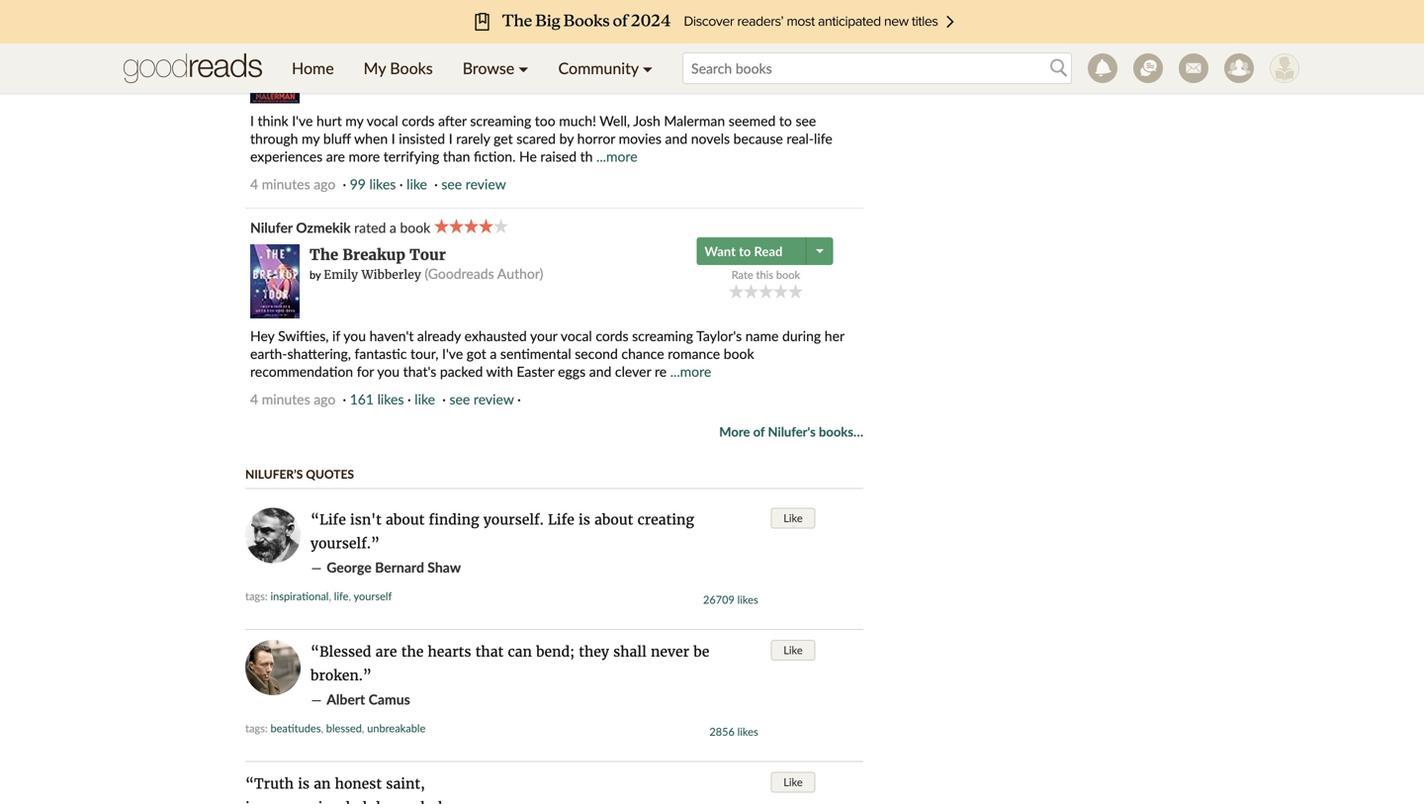 Task type: locate. For each thing, give the bounding box(es) containing it.
minutes down experiences
[[262, 175, 310, 192]]

...more down romance
[[671, 363, 712, 380]]

1 horizontal spatial i've
[[442, 345, 463, 362]]

2 horizontal spatial i
[[449, 130, 453, 147]]

review for 4 minutes ago · 99 likes · like · see review
[[466, 175, 506, 192]]

2 rate from the top
[[732, 268, 754, 281]]

▾ inside "popup button"
[[643, 58, 653, 78]]

i've inside hey swifties, if you haven't already exhausted your vocal cords screaming taylor's name during her earth-shattering, fantastic tour, i've got a sentimental second chance romance book recommendation for you that's packed with easter eggs and clever re
[[442, 345, 463, 362]]

read up name
[[754, 243, 783, 259]]

― left albert
[[311, 691, 323, 709]]

likes right the 26709
[[738, 593, 759, 606]]

by down incidents
[[310, 53, 321, 66]]

0 vertical spatial is
[[579, 511, 591, 529]]

to up name
[[739, 243, 751, 259]]

like down that's
[[415, 391, 435, 407]]

isn't
[[350, 511, 382, 529]]

to up real-
[[780, 112, 792, 129]]

are right ""blessed"
[[376, 643, 397, 661]]

0 horizontal spatial you
[[344, 327, 366, 344]]

0 vertical spatial like
[[407, 175, 427, 192]]

cords inside i think i've hurt my vocal cords after screaming too much! well, josh malerman seemed to see through my bluff when i insisted i rarely get scared by horror movies and novels because real-life experiences are more terrifying than fiction. he raised th
[[402, 112, 435, 129]]

0 vertical spatial josh
[[324, 52, 349, 67]]

by up raised
[[560, 130, 574, 147]]

1 vertical spatial want
[[705, 243, 736, 259]]

2 vertical spatial like
[[784, 775, 803, 789]]

0 vertical spatial ...more
[[597, 148, 638, 165]]

like for 99
[[407, 175, 427, 192]]

ruby anderson image
[[1270, 53, 1300, 83]]

4
[[250, 175, 258, 192], [250, 391, 258, 407]]

· down that's
[[408, 391, 411, 407]]

1 horizontal spatial you
[[377, 363, 400, 380]]

tags: left inspirational
[[245, 589, 268, 603]]

friend requests image
[[1225, 53, 1255, 83]]

want to read up name
[[705, 243, 783, 259]]

0 vertical spatial (goodreads
[[417, 50, 487, 67]]

josh up movies
[[633, 112, 661, 129]]

...more link down romance
[[671, 363, 712, 380]]

2 4 minutes ago link from the top
[[250, 391, 336, 407]]

malerman inside the incidents around the house by josh malerman (goodreads author)
[[353, 52, 414, 67]]

nilufer ozmekik rated a book
[[250, 219, 434, 236]]

· down easter
[[518, 391, 521, 407]]

my books
[[364, 58, 433, 78]]

1 read from the top
[[754, 28, 783, 44]]

2 minutes from the top
[[262, 391, 310, 407]]

1 vertical spatial this
[[756, 268, 774, 281]]

he
[[519, 148, 537, 165]]

0 horizontal spatial life
[[334, 589, 349, 603]]

and down second
[[589, 363, 612, 380]]

i've left hurt at the left of page
[[292, 112, 313, 129]]

▾ right community
[[643, 58, 653, 78]]

like link down terrifying
[[407, 175, 427, 192]]

rate this book
[[732, 53, 800, 66], [732, 268, 800, 281]]

0 vertical spatial the
[[445, 30, 469, 49]]

4 minutes ago link down experiences
[[250, 175, 336, 192]]

see review link for ·
[[450, 391, 514, 407]]

tags: inside tags: inspirational , life , yourself 26709 likes
[[245, 589, 268, 603]]

(goodreads
[[417, 50, 487, 67], [425, 265, 494, 282]]

like link down that's
[[415, 391, 435, 407]]

0 horizontal spatial vocal
[[367, 112, 398, 129]]

0 horizontal spatial ▾
[[519, 58, 529, 78]]

my group discussions image
[[1134, 53, 1164, 83]]

never
[[651, 643, 690, 661]]

1 like link from the top
[[771, 508, 816, 529]]

yourself link
[[354, 589, 392, 603]]

0 vertical spatial to
[[739, 28, 751, 44]]

1 vertical spatial cords
[[596, 327, 629, 344]]

life right because
[[814, 130, 833, 147]]

hearts
[[428, 643, 471, 661]]

0 vertical spatial ...more link
[[597, 148, 638, 165]]

1 vertical spatial see
[[442, 175, 462, 192]]

1 horizontal spatial screaming
[[632, 327, 694, 344]]

1 horizontal spatial cords
[[596, 327, 629, 344]]

george
[[327, 559, 372, 576]]

1 about from the left
[[386, 511, 425, 529]]

, left the yourself link
[[349, 589, 351, 603]]

1 want from the top
[[705, 28, 736, 44]]

i down after
[[449, 130, 453, 147]]

2 tags: from the top
[[245, 722, 268, 735]]

1 horizontal spatial malerman
[[664, 112, 725, 129]]

1 vertical spatial vocal
[[561, 327, 592, 344]]

...more link
[[597, 148, 638, 165], [671, 363, 712, 380]]

2 like from the top
[[784, 643, 803, 657]]

this up name
[[756, 268, 774, 281]]

4 down experiences
[[250, 175, 258, 192]]

2 vertical spatial see
[[450, 391, 470, 407]]

1 vertical spatial like
[[784, 643, 803, 657]]

life inside tags: inspirational , life , yourself 26709 likes
[[334, 589, 349, 603]]

author) down house
[[490, 50, 536, 67]]

want up "taylor's"
[[705, 243, 736, 259]]

to for incidents around the house
[[739, 28, 751, 44]]

book up tour
[[400, 219, 431, 236]]

want to read
[[705, 28, 783, 44], [705, 243, 783, 259]]

2 want to read button from the top
[[697, 237, 809, 265]]

josh
[[324, 52, 349, 67], [633, 112, 661, 129]]

2 ― from the top
[[311, 691, 323, 709]]

1 4 from the top
[[250, 175, 258, 192]]

1 want to read button from the top
[[697, 22, 809, 50]]

1 vertical spatial the
[[401, 643, 424, 661]]

nilufer's quotes
[[245, 467, 354, 481]]

1 horizontal spatial josh
[[633, 112, 661, 129]]

1 vertical spatial see review link
[[450, 391, 514, 407]]

0 horizontal spatial malerman
[[353, 52, 414, 67]]

1 vertical spatial like link
[[415, 391, 435, 407]]

life inside i think i've hurt my vocal cords after screaming too much! well, josh malerman seemed to see through my bluff when i insisted i rarely get scared by horror movies and novels because real-life experiences are more terrifying than fiction. he raised th
[[814, 130, 833, 147]]

1 rate from the top
[[732, 53, 754, 66]]

see review link
[[442, 175, 506, 192], [450, 391, 514, 407]]

0 vertical spatial rate
[[732, 53, 754, 66]]

1 horizontal spatial ...more
[[671, 363, 712, 380]]

josh down incidents
[[324, 52, 349, 67]]

1 vertical spatial author)
[[497, 265, 544, 282]]

0 vertical spatial i've
[[292, 112, 313, 129]]

want to read up seemed at right top
[[705, 28, 783, 44]]

see down than on the left top
[[442, 175, 462, 192]]

raised
[[541, 148, 577, 165]]

1 vertical spatial minutes
[[262, 391, 310, 407]]

see review link down the with
[[450, 391, 514, 407]]

review down the with
[[474, 391, 514, 407]]

see up real-
[[796, 112, 817, 129]]

josh inside i think i've hurt my vocal cords after screaming too much! well, josh malerman seemed to see through my bluff when i insisted i rarely get scared by horror movies and novels because real-life experiences are more terrifying than fiction. he raised th
[[633, 112, 661, 129]]

to for the breakup tour
[[739, 243, 751, 259]]

read up seemed at right top
[[754, 28, 783, 44]]

vocal up when
[[367, 112, 398, 129]]

0 horizontal spatial and
[[589, 363, 612, 380]]

fiction.
[[474, 148, 516, 165]]

...more link for taylor's
[[671, 363, 712, 380]]

1 vertical spatial want to read
[[705, 243, 783, 259]]

re
[[655, 363, 667, 380]]

through
[[250, 130, 298, 147]]

1 vertical spatial rate
[[732, 268, 754, 281]]

author) up your
[[497, 265, 544, 282]]

a right rated
[[390, 219, 397, 236]]

incidents around the house by josh malerman (goodreads author)
[[310, 30, 536, 67]]

want
[[705, 28, 736, 44], [705, 243, 736, 259]]

1 vertical spatial a
[[490, 345, 497, 362]]

i've up packed
[[442, 345, 463, 362]]

0 vertical spatial 4 minutes ago link
[[250, 175, 336, 192]]

0 vertical spatial want to read button
[[697, 22, 809, 50]]

0 vertical spatial you
[[344, 327, 366, 344]]

2 read from the top
[[754, 243, 783, 259]]

▾ for browse ▾
[[519, 58, 529, 78]]

of
[[754, 424, 765, 440]]

rate this book up name
[[732, 268, 800, 281]]

1 tags: from the top
[[245, 589, 268, 603]]

1 horizontal spatial a
[[490, 345, 497, 362]]

...more link down horror
[[597, 148, 638, 165]]

1 vertical spatial review
[[474, 391, 514, 407]]

0 vertical spatial cords
[[402, 112, 435, 129]]

tags: left beatitudes
[[245, 722, 268, 735]]

want to read button up name
[[697, 237, 809, 265]]

books…
[[819, 424, 864, 440]]

4 minutes ago link down recommendation
[[250, 391, 336, 407]]

0 vertical spatial like link
[[771, 508, 816, 529]]

can
[[508, 643, 532, 661]]

about right isn't
[[386, 511, 425, 529]]

and
[[665, 130, 688, 147], [589, 363, 612, 380]]

"truth
[[245, 775, 294, 793]]

this up seemed at right top
[[756, 53, 774, 66]]

0 vertical spatial want to read
[[705, 28, 783, 44]]

1 horizontal spatial vocal
[[561, 327, 592, 344]]

1 ― from the top
[[311, 559, 323, 577]]

1 horizontal spatial and
[[665, 130, 688, 147]]

want up seemed at right top
[[705, 28, 736, 44]]

like
[[784, 511, 803, 525], [784, 643, 803, 657], [784, 775, 803, 789]]

0 vertical spatial ago
[[314, 175, 336, 192]]

1 vertical spatial tags:
[[245, 722, 268, 735]]

4 down earth-
[[250, 391, 258, 407]]

▾
[[519, 58, 529, 78], [643, 58, 653, 78]]

bernard
[[375, 559, 424, 576]]

george bernard shaw image
[[245, 508, 301, 563]]

1 horizontal spatial my
[[346, 112, 364, 129]]

by inside the incidents around the house by josh malerman (goodreads author)
[[310, 53, 321, 66]]

1 rate this book from the top
[[732, 53, 800, 66]]

want for the breakup tour
[[705, 243, 736, 259]]

3 like link from the top
[[771, 772, 816, 793]]

0 vertical spatial are
[[326, 148, 345, 165]]

1 horizontal spatial ▾
[[643, 58, 653, 78]]

1 ago from the top
[[314, 175, 336, 192]]

bluff
[[323, 130, 351, 147]]

1 horizontal spatial life
[[814, 130, 833, 147]]

1 ▾ from the left
[[519, 58, 529, 78]]

author) inside the incidents around the house by josh malerman (goodreads author)
[[490, 50, 536, 67]]

i left think
[[250, 112, 254, 129]]

life down george
[[334, 589, 349, 603]]

1 vertical spatial by
[[560, 130, 574, 147]]

· left 99
[[343, 175, 346, 192]]

rate for incidents around the house
[[732, 53, 754, 66]]

fantastic
[[355, 345, 407, 362]]

1 4 minutes ago link from the top
[[250, 175, 336, 192]]

see for 4 minutes ago · 161 likes · like · see review ·
[[450, 391, 470, 407]]

hey swifties, if you haven't already exhausted your vocal cords screaming taylor's name during her earth-shattering, fantastic tour, i've got a sentimental second chance romance book recommendation for you that's packed with easter eggs and clever re
[[250, 327, 845, 380]]

want to read for the breakup tour
[[705, 243, 783, 259]]

book down "taylor's"
[[724, 345, 755, 362]]

see review link for 4 minutes ago · 99 likes · like · see review
[[442, 175, 506, 192]]

life
[[814, 130, 833, 147], [334, 589, 349, 603]]

0 vertical spatial ―
[[311, 559, 323, 577]]

(goodreads down tour
[[425, 265, 494, 282]]

0 horizontal spatial screaming
[[470, 112, 532, 129]]

2 rate this book from the top
[[732, 268, 800, 281]]

nilufer
[[250, 219, 293, 236]]

rate this book for incidents around the house
[[732, 53, 800, 66]]

1 vertical spatial are
[[376, 643, 397, 661]]

· left 161
[[343, 391, 346, 407]]

0 horizontal spatial about
[[386, 511, 425, 529]]

tour
[[410, 245, 446, 264]]

4 minutes ago link for 161 likes
[[250, 391, 336, 407]]

0 vertical spatial minutes
[[262, 175, 310, 192]]

like link
[[771, 508, 816, 529], [771, 640, 816, 661], [771, 772, 816, 793]]

an
[[314, 775, 331, 793]]

the breakup tour by emily wibberley image
[[250, 244, 300, 318]]

cords inside hey swifties, if you haven't already exhausted your vocal cords screaming taylor's name during her earth-shattering, fantastic tour, i've got a sentimental second chance romance book recommendation for you that's packed with easter eggs and clever re
[[596, 327, 629, 344]]

to up seemed at right top
[[739, 28, 751, 44]]

the inside the incidents around the house by josh malerman (goodreads author)
[[445, 30, 469, 49]]

house
[[473, 30, 520, 49]]

4 for 4 minutes ago · 161 likes · like · see review ·
[[250, 391, 258, 407]]

,
[[329, 589, 331, 603], [349, 589, 351, 603], [321, 722, 324, 735], [362, 722, 364, 735]]

want to read button
[[697, 22, 809, 50], [697, 237, 809, 265]]

they
[[579, 643, 609, 661]]

minutes for 4 minutes ago · 161 likes · like · see review ·
[[262, 391, 310, 407]]

the left the hearts
[[401, 643, 424, 661]]

menu
[[277, 44, 668, 93]]

want to read button up seemed at right top
[[697, 22, 809, 50]]

0 vertical spatial read
[[754, 28, 783, 44]]

rate this book up seemed at right top
[[732, 53, 800, 66]]

cords up second
[[596, 327, 629, 344]]

0 vertical spatial review
[[466, 175, 506, 192]]

tags: for "life isn't about finding yourself. life is about creating yourself."
[[245, 589, 268, 603]]

(goodreads down "incidents around the house" link in the left of the page
[[417, 50, 487, 67]]

cords up insisted at the left top of the page
[[402, 112, 435, 129]]

too
[[535, 112, 556, 129]]

is left an
[[298, 775, 310, 793]]

ago for 161
[[314, 391, 336, 407]]

2 vertical spatial to
[[739, 243, 751, 259]]

real-
[[787, 130, 814, 147]]

you
[[344, 327, 366, 344], [377, 363, 400, 380]]

1 like from the top
[[784, 511, 803, 525]]

to inside i think i've hurt my vocal cords after screaming too much! well, josh malerman seemed to see through my bluff when i insisted i rarely get scared by horror movies and novels because real-life experiences are more terrifying than fiction. he raised th
[[780, 112, 792, 129]]

see down packed
[[450, 391, 470, 407]]

vocal up second
[[561, 327, 592, 344]]

4 minutes ago link
[[250, 175, 336, 192], [250, 391, 336, 407]]

1 horizontal spatial is
[[579, 511, 591, 529]]

clever
[[615, 363, 651, 380]]

1 minutes from the top
[[262, 175, 310, 192]]

1 vertical spatial 4 minutes ago link
[[250, 391, 336, 407]]

2 want to read from the top
[[705, 243, 783, 259]]

1 vertical spatial screaming
[[632, 327, 694, 344]]

1 vertical spatial josh
[[633, 112, 661, 129]]

0 vertical spatial want
[[705, 28, 736, 44]]

inbox image
[[1179, 53, 1209, 83]]

browse ▾ button
[[448, 44, 544, 93]]

0 vertical spatial my
[[346, 112, 364, 129]]

1 vertical spatial read
[[754, 243, 783, 259]]

1 vertical spatial (goodreads
[[425, 265, 494, 282]]

1 want to read from the top
[[705, 28, 783, 44]]

rate up seemed at right top
[[732, 53, 754, 66]]

1 this from the top
[[756, 53, 774, 66]]

want for incidents around the house
[[705, 28, 736, 44]]

you right if
[[344, 327, 366, 344]]

minutes
[[262, 175, 310, 192], [262, 391, 310, 407]]

―
[[311, 559, 323, 577], [311, 691, 323, 709]]

is right life at the left bottom of page
[[579, 511, 591, 529]]

1 vertical spatial is
[[298, 775, 310, 793]]

is inside "life isn't about finding yourself. life is about creating yourself." ― george bernard shaw
[[579, 511, 591, 529]]

1 horizontal spatial the
[[445, 30, 469, 49]]

read for the breakup tour
[[754, 243, 783, 259]]

the
[[310, 245, 339, 264]]

...more down horror
[[597, 148, 638, 165]]

seemed
[[729, 112, 776, 129]]

1 vertical spatial ―
[[311, 691, 323, 709]]

josh inside the incidents around the house by josh malerman (goodreads author)
[[324, 52, 349, 67]]

like link for "life isn't about finding yourself. life is about creating yourself."
[[771, 508, 816, 529]]

my down hurt at the left of page
[[302, 130, 320, 147]]

2 want from the top
[[705, 243, 736, 259]]

tags: inside tags: beatitudes , blessed , unbreakable 2856 likes
[[245, 722, 268, 735]]

rate up name
[[732, 268, 754, 281]]

0 horizontal spatial i
[[250, 112, 254, 129]]

see review link down than on the left top
[[442, 175, 506, 192]]

0 vertical spatial rate this book
[[732, 53, 800, 66]]

0 vertical spatial like link
[[407, 175, 427, 192]]

review down fiction.
[[466, 175, 506, 192]]

nilufer's quotes link
[[245, 467, 354, 481]]

like for 161
[[415, 391, 435, 407]]

you down fantastic
[[377, 363, 400, 380]]

0 vertical spatial by
[[310, 53, 321, 66]]

hey
[[250, 327, 275, 344]]

the left house
[[445, 30, 469, 49]]

0 vertical spatial see
[[796, 112, 817, 129]]

incidents around the house link
[[310, 30, 520, 49]]

minutes down recommendation
[[262, 391, 310, 407]]

by
[[310, 53, 321, 66], [560, 130, 574, 147], [310, 268, 321, 281]]

1 vertical spatial rate this book
[[732, 268, 800, 281]]

0 vertical spatial like
[[784, 511, 803, 525]]

book up the during
[[776, 268, 800, 281]]

screaming up get
[[470, 112, 532, 129]]

▾ inside popup button
[[519, 58, 529, 78]]

2 vertical spatial like link
[[771, 772, 816, 793]]

Search for books to add to your shelves search field
[[683, 52, 1073, 84]]

ago left 99
[[314, 175, 336, 192]]

are down 'bluff' at the top left of page
[[326, 148, 345, 165]]

like
[[407, 175, 427, 192], [415, 391, 435, 407]]

0 horizontal spatial the
[[401, 643, 424, 661]]

breakup
[[343, 245, 406, 264]]

2 this from the top
[[756, 268, 774, 281]]

1 vertical spatial want to read button
[[697, 237, 809, 265]]

2 4 from the top
[[250, 391, 258, 407]]

by down the
[[310, 268, 321, 281]]

well,
[[600, 112, 630, 129]]

about left creating
[[595, 511, 634, 529]]

like down terrifying
[[407, 175, 427, 192]]

likes right the 2856
[[738, 725, 759, 738]]

ago
[[314, 175, 336, 192], [314, 391, 336, 407]]

experiences
[[250, 148, 323, 165]]

0 vertical spatial and
[[665, 130, 688, 147]]

, left blessed link
[[321, 722, 324, 735]]

be
[[694, 643, 710, 661]]

like link
[[407, 175, 427, 192], [415, 391, 435, 407]]

2 like link from the top
[[771, 640, 816, 661]]

malerman inside i think i've hurt my vocal cords after screaming too much! well, josh malerman seemed to see through my bluff when i insisted i rarely get scared by horror movies and novels because real-life experiences are more terrifying than fiction. he raised th
[[664, 112, 725, 129]]

▾ right the "browse"
[[519, 58, 529, 78]]

i right when
[[392, 130, 395, 147]]

screaming up chance at top left
[[632, 327, 694, 344]]

0 horizontal spatial is
[[298, 775, 310, 793]]

and inside i think i've hurt my vocal cords after screaming too much! well, josh malerman seemed to see through my bluff when i insisted i rarely get scared by horror movies and novels because real-life experiences are more terrifying than fiction. he raised th
[[665, 130, 688, 147]]

incidents around the house by josh malerman image
[[250, 29, 300, 103]]

· right the 99 likes link
[[400, 175, 403, 192]]

0 vertical spatial screaming
[[470, 112, 532, 129]]

0 vertical spatial 4
[[250, 175, 258, 192]]

0 vertical spatial author)
[[490, 50, 536, 67]]

like link for 161 likes
[[415, 391, 435, 407]]

i think i've hurt my vocal cords after screaming too much! well, josh malerman seemed to see through my bluff when i insisted i rarely get scared by horror movies and novels because real-life experiences are more terrifying than fiction. he raised th
[[250, 112, 833, 165]]

rate this book for the breakup tour
[[732, 268, 800, 281]]

quotes
[[306, 467, 354, 481]]

wibberley
[[362, 267, 421, 282]]

likes
[[370, 175, 396, 192], [378, 391, 404, 407], [738, 593, 759, 606], [738, 725, 759, 738]]

, left unbreakable
[[362, 722, 364, 735]]

2 ago from the top
[[314, 391, 336, 407]]

menu containing home
[[277, 44, 668, 93]]

likes right 99
[[370, 175, 396, 192]]

malerman
[[353, 52, 414, 67], [664, 112, 725, 129]]

0 horizontal spatial i've
[[292, 112, 313, 129]]

1 vertical spatial i've
[[442, 345, 463, 362]]

scared
[[517, 130, 556, 147]]

0 vertical spatial this
[[756, 53, 774, 66]]

2 ▾ from the left
[[643, 58, 653, 78]]

the inside "blessed are the hearts that can bend; they shall never be broken." ― albert camus
[[401, 643, 424, 661]]

Search books text field
[[683, 52, 1073, 84]]

more
[[720, 424, 750, 440]]

0 vertical spatial malerman
[[353, 52, 414, 67]]

unbreakable link
[[367, 722, 426, 735]]

a right the got
[[490, 345, 497, 362]]

ago down recommendation
[[314, 391, 336, 407]]

i've
[[292, 112, 313, 129], [442, 345, 463, 362]]

·
[[343, 175, 346, 192], [400, 175, 403, 192], [434, 175, 438, 192], [343, 391, 346, 407], [408, 391, 411, 407], [442, 391, 446, 407], [518, 391, 521, 407]]

0 horizontal spatial ...more
[[597, 148, 638, 165]]

like link for "blessed are the hearts that can bend; they shall never be broken."
[[771, 640, 816, 661]]

likes inside tags: inspirational , life , yourself 26709 likes
[[738, 593, 759, 606]]

― left george
[[311, 559, 323, 577]]

1 horizontal spatial are
[[376, 643, 397, 661]]



Task type: vqa. For each thing, say whether or not it's contained in the screenshot.
States at left top
no



Task type: describe. For each thing, give the bounding box(es) containing it.
chance
[[622, 345, 664, 362]]

0 horizontal spatial a
[[390, 219, 397, 236]]

3 like from the top
[[784, 775, 803, 789]]

like link for 99 likes
[[407, 175, 427, 192]]

screaming inside i think i've hurt my vocal cords after screaming too much! well, josh malerman seemed to see through my bluff when i insisted i rarely get scared by horror movies and novels because real-life experiences are more terrifying than fiction. he raised th
[[470, 112, 532, 129]]

book inside hey swifties, if you haven't already exhausted your vocal cords screaming taylor's name during her earth-shattering, fantastic tour, i've got a sentimental second chance romance book recommendation for you that's packed with easter eggs and clever re
[[724, 345, 755, 362]]

rate for the breakup tour
[[732, 268, 754, 281]]

want to read button for incidents around the house
[[697, 22, 809, 50]]

ozmekik
[[296, 219, 351, 236]]

by inside i think i've hurt my vocal cords after screaming too much! well, josh malerman seemed to see through my bluff when i insisted i rarely get scared by horror movies and novels because real-life experiences are more terrifying than fiction. he raised th
[[560, 130, 574, 147]]

99
[[350, 175, 366, 192]]

review for 4 minutes ago · 161 likes · like · see review ·
[[474, 391, 514, 407]]

book up real-
[[776, 53, 800, 66]]

(goodreads inside the incidents around the house by josh malerman (goodreads author)
[[417, 50, 487, 67]]

creating
[[638, 511, 695, 529]]

like for "blessed are the hearts that can bend; they shall never be broken."
[[784, 643, 803, 657]]

· down terrifying
[[434, 175, 438, 192]]

...more link for well,
[[597, 148, 638, 165]]

like for "life isn't about finding yourself. life is about creating yourself."
[[784, 511, 803, 525]]

4 minutes ago · 99 likes · like · see review
[[250, 175, 506, 192]]

for
[[357, 363, 374, 380]]

161
[[350, 391, 374, 407]]

josh malerman link
[[324, 52, 414, 67]]

albert camus image
[[245, 640, 301, 695]]

4 for 4 minutes ago · 99 likes · like · see review
[[250, 175, 258, 192]]

"life
[[311, 511, 346, 529]]

saint,
[[386, 775, 425, 793]]

earth-
[[250, 345, 287, 362]]

tags: inspirational , life , yourself 26709 likes
[[245, 589, 759, 606]]

get
[[494, 130, 513, 147]]

shattering,
[[287, 345, 351, 362]]

her
[[825, 327, 845, 344]]

easter
[[517, 363, 555, 380]]

shall
[[614, 643, 647, 661]]

see for 4 minutes ago · 99 likes · like · see review
[[442, 175, 462, 192]]

...more for well,
[[597, 148, 638, 165]]

the breakup tour by emily wibberley (goodreads author)
[[310, 245, 544, 282]]

this for incidents around the house
[[756, 53, 774, 66]]

yourself.
[[484, 511, 544, 529]]

haven't
[[370, 327, 414, 344]]

novels
[[691, 130, 730, 147]]

a inside hey swifties, if you haven't already exhausted your vocal cords screaming taylor's name during her earth-shattering, fantastic tour, i've got a sentimental second chance romance book recommendation for you that's packed with easter eggs and clever re
[[490, 345, 497, 362]]

minutes for 4 minutes ago · 99 likes · like · see review
[[262, 175, 310, 192]]

author) inside the breakup tour by emily wibberley (goodreads author)
[[497, 265, 544, 282]]

much!
[[559, 112, 596, 129]]

beatitudes link
[[271, 722, 321, 735]]

the for around
[[445, 30, 469, 49]]

yourself."
[[311, 535, 380, 552]]

life link
[[334, 589, 349, 603]]

2 about from the left
[[595, 511, 634, 529]]

incidents
[[310, 30, 381, 49]]

taylor's
[[697, 327, 742, 344]]

my
[[364, 58, 386, 78]]

(goodreads inside the breakup tour by emily wibberley (goodreads author)
[[425, 265, 494, 282]]

community ▾
[[559, 58, 653, 78]]

hurt
[[317, 112, 342, 129]]

books
[[390, 58, 433, 78]]

insisted
[[399, 130, 445, 147]]

rated
[[354, 219, 386, 236]]

eggs
[[558, 363, 586, 380]]

, left the life link
[[329, 589, 331, 603]]

0 horizontal spatial my
[[302, 130, 320, 147]]

beatitudes
[[271, 722, 321, 735]]

tour,
[[411, 345, 439, 362]]

likes inside tags: beatitudes , blessed , unbreakable 2856 likes
[[738, 725, 759, 738]]

· down packed
[[442, 391, 446, 407]]

2856 likes link
[[710, 725, 759, 738]]

albert
[[327, 691, 365, 708]]

more
[[349, 148, 380, 165]]

romance
[[668, 345, 720, 362]]

second
[[575, 345, 618, 362]]

emily
[[324, 267, 358, 282]]

community ▾ button
[[544, 44, 668, 93]]

1 horizontal spatial i
[[392, 130, 395, 147]]

terrifying
[[384, 148, 440, 165]]

by inside the breakup tour by emily wibberley (goodreads author)
[[310, 268, 321, 281]]

camus
[[369, 691, 410, 708]]

and inside hey swifties, if you haven't already exhausted your vocal cords screaming taylor's name during her earth-shattering, fantastic tour, i've got a sentimental second chance romance book recommendation for you that's packed with easter eggs and clever re
[[589, 363, 612, 380]]

with
[[486, 363, 513, 380]]

during
[[783, 327, 821, 344]]

honest
[[335, 775, 382, 793]]

1 vertical spatial you
[[377, 363, 400, 380]]

161 likes link
[[350, 391, 404, 407]]

yourself
[[354, 589, 392, 603]]

are inside "blessed are the hearts that can bend; they shall never be broken." ― albert camus
[[376, 643, 397, 661]]

"life isn't about finding yourself. life is about creating yourself." ― george bernard shaw
[[311, 511, 695, 577]]

nilufer ozmekik link
[[250, 219, 351, 236]]

more of nilufer's books…
[[720, 424, 864, 440]]

the breakup tour link
[[310, 245, 446, 264]]

nilufer's
[[768, 424, 816, 440]]

blessed link
[[326, 722, 362, 735]]

4 minutes ago · 161 likes · like · see review ·
[[250, 391, 525, 407]]

my books link
[[349, 44, 448, 93]]

▾ for community ▾
[[643, 58, 653, 78]]

― inside "blessed are the hearts that can bend; they shall never be broken." ― albert camus
[[311, 691, 323, 709]]

26709 likes link
[[703, 593, 759, 606]]

already
[[417, 327, 461, 344]]

the for are
[[401, 643, 424, 661]]

want to read button for the breakup tour
[[697, 237, 809, 265]]

"blessed
[[311, 643, 371, 661]]

read for incidents around the house
[[754, 28, 783, 44]]

4 minutes ago link for 99 likes
[[250, 175, 336, 192]]

that
[[476, 643, 504, 661]]

ago for 99
[[314, 175, 336, 192]]

browse
[[463, 58, 515, 78]]

th
[[580, 148, 593, 165]]

i've inside i think i've hurt my vocal cords after screaming too much! well, josh malerman seemed to see through my bluff when i insisted i rarely get scared by horror movies and novels because real-life experiences are more terrifying than fiction. he raised th
[[292, 112, 313, 129]]

26709
[[703, 593, 735, 606]]

...more for taylor's
[[671, 363, 712, 380]]

vocal inside i think i've hurt my vocal cords after screaming too much! well, josh malerman seemed to see through my bluff when i insisted i rarely get scared by horror movies and novels because real-life experiences are more terrifying than fiction. he raised th
[[367, 112, 398, 129]]

screaming inside hey swifties, if you haven't already exhausted your vocal cords screaming taylor's name during her earth-shattering, fantastic tour, i've got a sentimental second chance romance book recommendation for you that's packed with easter eggs and clever re
[[632, 327, 694, 344]]

this for the breakup tour
[[756, 268, 774, 281]]

swifties,
[[278, 327, 329, 344]]

likes right 161
[[378, 391, 404, 407]]

inspirational link
[[271, 589, 329, 603]]

notifications image
[[1088, 53, 1118, 83]]

if
[[332, 327, 340, 344]]

home
[[292, 58, 334, 78]]

"blessed are the hearts that can bend; they shall never be broken." ― albert camus
[[311, 643, 710, 709]]

vocal inside hey swifties, if you haven't already exhausted your vocal cords screaming taylor's name during her earth-shattering, fantastic tour, i've got a sentimental second chance romance book recommendation for you that's packed with easter eggs and clever re
[[561, 327, 592, 344]]

rarely
[[456, 130, 490, 147]]

see inside i think i've hurt my vocal cords after screaming too much! well, josh malerman seemed to see through my bluff when i insisted i rarely get scared by horror movies and novels because real-life experiences are more terrifying than fiction. he raised th
[[796, 112, 817, 129]]

horror
[[577, 130, 615, 147]]

want to read for incidents around the house
[[705, 28, 783, 44]]

are inside i think i've hurt my vocal cords after screaming too much! well, josh malerman seemed to see through my bluff when i insisted i rarely get scared by horror movies and novels because real-life experiences are more terrifying than fiction. he raised th
[[326, 148, 345, 165]]

emily wibberley link
[[324, 267, 421, 282]]

broken."
[[311, 667, 372, 684]]

― inside "life isn't about finding yourself. life is about creating yourself." ― george bernard shaw
[[311, 559, 323, 577]]

your
[[530, 327, 558, 344]]

tags: for "blessed are the hearts that can bend; they shall never be broken."
[[245, 722, 268, 735]]

packed
[[440, 363, 483, 380]]

that's
[[403, 363, 437, 380]]

around
[[385, 30, 441, 49]]



